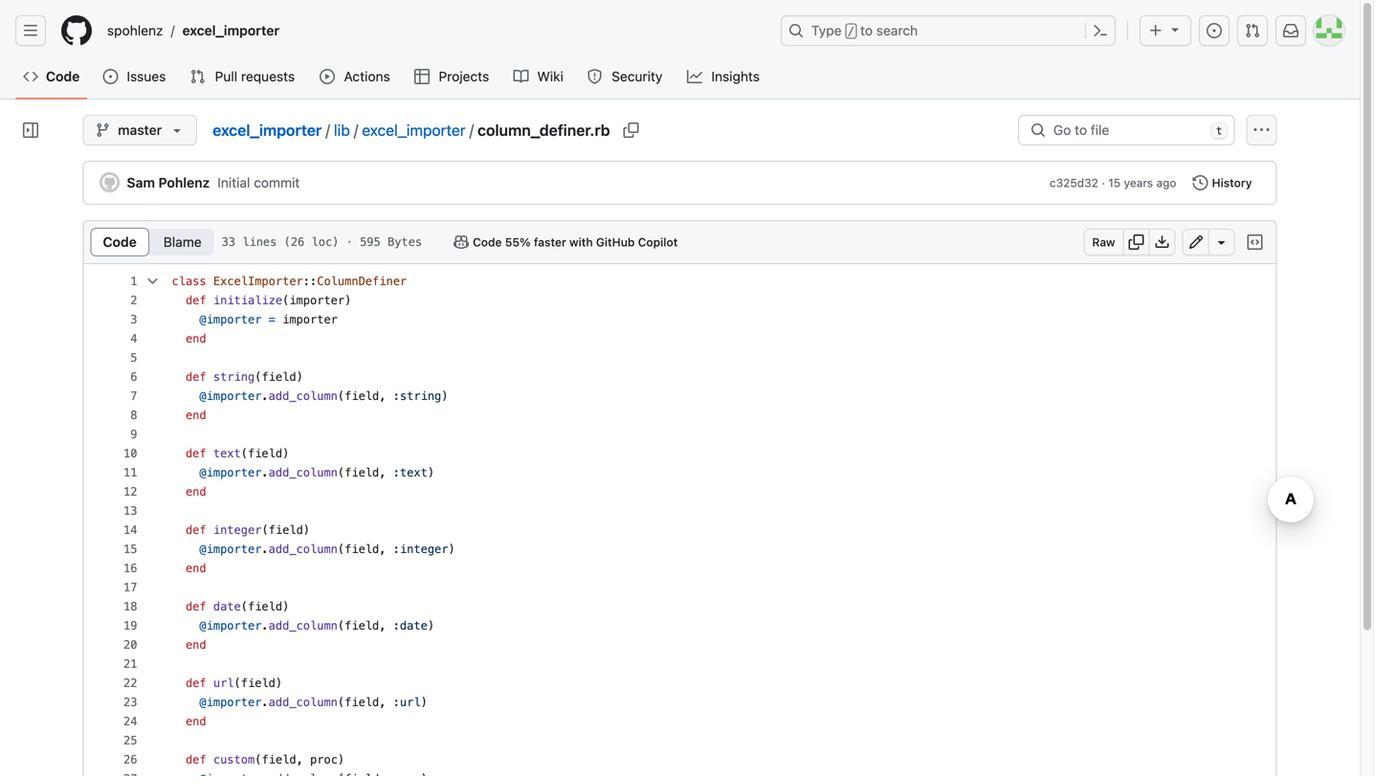 Task type: locate. For each thing, give the bounding box(es) containing it.
excel_importer
[[182, 22, 280, 38], [213, 121, 322, 139], [362, 121, 466, 139]]

0 vertical spatial 15
[[1108, 176, 1121, 189]]

add_column up the proc
[[269, 696, 338, 709]]

@importer inside def date ( field ) @importer . add_column ( field , :date ) end
[[199, 619, 262, 633]]

end
[[186, 332, 206, 345], [186, 409, 206, 422], [186, 485, 206, 499], [186, 562, 206, 575], [186, 638, 206, 652], [186, 715, 206, 728]]

595
[[360, 235, 381, 249]]

end for def string ( field ) @importer . add_column ( field , :string ) end
[[186, 409, 206, 422]]

end down class
[[186, 332, 206, 345]]

blame button
[[150, 228, 215, 256]]

3 add_column from the top
[[269, 543, 338, 556]]

1 end from the top
[[186, 332, 206, 345]]

1 vertical spatial ·
[[346, 235, 353, 249]]

/ inside spohlenz / excel_importer
[[171, 22, 175, 38]]

add_column for text
[[269, 466, 338, 479]]

author image
[[100, 173, 119, 192]]

def text ( field ) @importer . add_column ( field , :text ) end
[[186, 447, 435, 499]]

excel_importer up pull
[[182, 22, 280, 38]]

def left url
[[186, 677, 206, 690]]

5 end from the top
[[186, 638, 206, 652]]

. inside the def string ( field ) @importer . add_column ( field , :string ) end
[[262, 389, 269, 403]]

add_column
[[269, 389, 338, 403], [269, 466, 338, 479], [269, 543, 338, 556], [269, 619, 338, 633], [269, 696, 338, 709]]

:url
[[393, 696, 421, 709]]

/ for spohlenz
[[171, 22, 175, 38]]

1 horizontal spatial ·
[[1102, 176, 1105, 189]]

spohlenz link
[[100, 15, 171, 46]]

add_column inside the def string ( field ) @importer . add_column ( field , :string ) end
[[269, 389, 338, 403]]

c325d32 link
[[1050, 174, 1099, 191]]

:string
[[393, 389, 441, 403]]

t
[[1216, 125, 1223, 137]]

file view element
[[90, 228, 215, 256]]

proc
[[310, 753, 338, 767]]

excel_importer up 'initial commit' link
[[213, 121, 322, 139]]

end right 24
[[186, 715, 206, 728]]

code link
[[15, 62, 87, 91]]

def left integer
[[186, 523, 206, 537]]

, left :text at the left bottom of page
[[379, 466, 386, 479]]

1 def from the top
[[186, 294, 206, 307]]

end right the 16
[[186, 562, 206, 575]]

( left :text at the left bottom of page
[[338, 466, 345, 479]]

def inside def integer ( field ) @importer . add_column ( field , :integer ) end
[[186, 523, 206, 537]]

field left :integer
[[345, 543, 379, 556]]

@importer for text
[[199, 466, 262, 479]]

code
[[46, 68, 80, 84], [103, 234, 137, 250], [473, 235, 502, 249]]

git pull request image left pull
[[190, 69, 205, 84]]

( left the proc
[[255, 753, 262, 767]]

end inside def url ( field ) @importer . add_column ( field , :url ) end
[[186, 715, 206, 728]]

@importer down date
[[199, 619, 262, 633]]

@importer inside def url ( field ) @importer . add_column ( field , :url ) end
[[199, 696, 262, 709]]

5
[[130, 351, 137, 365]]

actions link
[[312, 62, 399, 91]]

, left ":string"
[[379, 389, 386, 403]]

18
[[123, 600, 137, 613]]

column_definer.rb
[[478, 121, 610, 139]]

string
[[213, 370, 255, 384]]

issues link
[[95, 62, 175, 91]]

code button
[[90, 228, 149, 256]]

/ inside type / to search
[[848, 25, 855, 38]]

3 . from the top
[[262, 543, 269, 556]]

pull requests
[[215, 68, 295, 84]]

end inside def text ( field ) @importer . add_column ( field , :text ) end
[[186, 485, 206, 499]]

end inside def integer ( field ) @importer . add_column ( field , :integer ) end
[[186, 562, 206, 575]]

def inside def url ( field ) @importer . add_column ( field , :url ) end
[[186, 677, 206, 690]]

@importer down initialize
[[199, 313, 262, 326]]

importer down ::
[[289, 294, 345, 307]]

collapse code section image
[[145, 274, 160, 289]]

code image
[[23, 69, 38, 84]]

@importer for date
[[199, 619, 262, 633]]

5 def from the top
[[186, 600, 206, 613]]

2 @importer from the top
[[199, 389, 262, 403]]

4 end from the top
[[186, 562, 206, 575]]

add_column up def text ( field ) @importer . add_column ( field , :text ) end at left
[[269, 389, 338, 403]]

,
[[379, 389, 386, 403], [379, 466, 386, 479], [379, 543, 386, 556], [379, 619, 386, 633], [379, 696, 386, 709], [296, 753, 303, 767]]

def down class
[[186, 294, 206, 307]]

def
[[186, 294, 206, 307], [186, 370, 206, 384], [186, 447, 206, 460], [186, 523, 206, 537], [186, 600, 206, 613], [186, 677, 206, 690], [186, 753, 206, 767]]

( inside class excelimporter :: columndefiner def initialize ( importer ) @importer = importer end
[[282, 294, 289, 307]]

end inside the def string ( field ) @importer . add_column ( field , :string ) end
[[186, 409, 206, 422]]

add_column inside def integer ( field ) @importer . add_column ( field , :integer ) end
[[269, 543, 338, 556]]

actions
[[344, 68, 390, 84]]

code up 1 at the top left of the page
[[103, 234, 137, 250]]

3 @importer from the top
[[199, 466, 262, 479]]

end inside def date ( field ) @importer . add_column ( field , :date ) end
[[186, 638, 206, 652]]

git pull request image
[[1245, 23, 1260, 38], [190, 69, 205, 84]]

, left :url
[[379, 696, 386, 709]]

add_column for url
[[269, 696, 338, 709]]

triangle down image
[[170, 122, 185, 138]]

4 . from the top
[[262, 619, 269, 633]]

1 add_column from the top
[[269, 389, 338, 403]]

@importer down url
[[199, 696, 262, 709]]

, inside def integer ( field ) @importer . add_column ( field , :integer ) end
[[379, 543, 386, 556]]

edit file image
[[1189, 234, 1204, 250]]

/ right spohlenz
[[171, 22, 175, 38]]

12
[[123, 485, 137, 499]]

, left :integer
[[379, 543, 386, 556]]

:integer
[[393, 543, 448, 556]]

1 horizontal spatial code
[[103, 234, 137, 250]]

15 down 14
[[123, 543, 137, 556]]

7 def from the top
[[186, 753, 206, 767]]

@importer for integer
[[199, 543, 262, 556]]

loc)
[[311, 235, 339, 249]]

def url ( field ) @importer . add_column ( field , :url ) end
[[186, 677, 428, 728]]

2 horizontal spatial code
[[473, 235, 502, 249]]

add_column inside def text ( field ) @importer . add_column ( field , :text ) end
[[269, 466, 338, 479]]

, for :url
[[379, 696, 386, 709]]

end for def date ( field ) @importer . add_column ( field , :date ) end
[[186, 638, 206, 652]]

spohlenz
[[107, 22, 163, 38]]

master
[[118, 122, 162, 138]]

/ left lib
[[326, 121, 330, 139]]

/ down projects
[[469, 121, 474, 139]]

def for def url ( field ) @importer . add_column ( field , :url ) end
[[186, 677, 206, 690]]

list
[[100, 15, 769, 46]]

3 end from the top
[[186, 485, 206, 499]]

end right 20
[[186, 638, 206, 652]]

4 @importer from the top
[[199, 543, 262, 556]]

sam
[[127, 175, 155, 190]]

· right c325d32
[[1102, 176, 1105, 189]]

. up integer
[[262, 466, 269, 479]]

3 def from the top
[[186, 447, 206, 460]]

add_column inside def date ( field ) @importer . add_column ( field , :date ) end
[[269, 619, 338, 633]]

4
[[130, 332, 137, 345]]

5 add_column from the top
[[269, 696, 338, 709]]

4 def from the top
[[186, 523, 206, 537]]

add_column inside def url ( field ) @importer . add_column ( field , :url ) end
[[269, 696, 338, 709]]

issue opened image
[[1207, 23, 1222, 38]]

pull requests link
[[182, 62, 305, 91]]

text
[[213, 447, 241, 460]]

0 horizontal spatial code
[[46, 68, 80, 84]]

def left text at the left bottom of the page
[[186, 447, 206, 460]]

, inside the def string ( field ) @importer . add_column ( field , :string ) end
[[379, 389, 386, 403]]

end inside class excelimporter :: columndefiner def initialize ( importer ) @importer = importer end
[[186, 332, 206, 345]]

1 vertical spatial importer
[[282, 313, 338, 326]]

@importer inside the def string ( field ) @importer . add_column ( field , :string ) end
[[199, 389, 262, 403]]

1 @importer from the top
[[199, 313, 262, 326]]

def for def text ( field ) @importer . add_column ( field , :text ) end
[[186, 447, 206, 460]]

code right code icon
[[46, 68, 80, 84]]

years
[[1124, 176, 1153, 189]]

@importer down integer
[[199, 543, 262, 556]]

git pull request image right issue opened image
[[1245, 23, 1260, 38]]

· left the 595
[[346, 235, 353, 249]]

blame
[[163, 234, 202, 250]]

code 55% faster with github copilot button
[[445, 229, 686, 256]]

book image
[[514, 69, 529, 84]]

/ for type
[[848, 25, 855, 38]]

def inside def date ( field ) @importer . add_column ( field , :date ) end
[[186, 600, 206, 613]]

. for date
[[262, 619, 269, 633]]

@importer inside class excelimporter :: columndefiner def initialize ( importer ) @importer = importer end
[[199, 313, 262, 326]]

14
[[123, 523, 137, 537]]

lines
[[242, 235, 277, 249]]

end right 8
[[186, 409, 206, 422]]

5 @importer from the top
[[199, 619, 262, 633]]

@importer down string
[[199, 389, 262, 403]]

, inside def date ( field ) @importer . add_column ( field , :date ) end
[[379, 619, 386, 633]]

add_column down def text ( field ) @importer . add_column ( field , :text ) end at left
[[269, 543, 338, 556]]

, left :date
[[379, 619, 386, 633]]

def left the custom
[[186, 753, 206, 767]]

6 @importer from the top
[[199, 696, 262, 709]]

. inside def date ( field ) @importer . add_column ( field , :date ) end
[[262, 619, 269, 633]]

15
[[1108, 176, 1121, 189], [123, 543, 137, 556]]

, inside def url ( field ) @importer . add_column ( field , :url ) end
[[379, 696, 386, 709]]

. up def url ( field ) @importer . add_column ( field , :url ) end at bottom left
[[262, 619, 269, 633]]

importer right =
[[282, 313, 338, 326]]

. inside def text ( field ) @importer . add_column ( field , :text ) end
[[262, 466, 269, 479]]

. for url
[[262, 696, 269, 709]]

def inside def text ( field ) @importer . add_column ( field , :text ) end
[[186, 447, 206, 460]]

. down integer
[[262, 543, 269, 556]]

def inside class excelimporter :: columndefiner def initialize ( importer ) @importer = importer end
[[186, 294, 206, 307]]

2 def from the top
[[186, 370, 206, 384]]

def left string
[[186, 370, 206, 384]]

@importer down text at the left bottom of the page
[[199, 466, 262, 479]]

history image
[[1193, 175, 1208, 190]]

. inside def integer ( field ) @importer . add_column ( field , :integer ) end
[[262, 543, 269, 556]]

code right copilot icon
[[473, 235, 502, 249]]

plus image
[[1148, 23, 1164, 38]]

class
[[172, 275, 206, 288]]

importer
[[289, 294, 345, 307], [282, 313, 338, 326]]

( down class excelimporter :: columndefiner def initialize ( importer ) @importer = importer end
[[255, 370, 262, 384]]

. up def custom ( field , proc )
[[262, 696, 269, 709]]

2 end from the top
[[186, 409, 206, 422]]

6 def from the top
[[186, 677, 206, 690]]

25
[[123, 734, 137, 747]]

=
[[269, 313, 275, 326]]

/ left to
[[848, 25, 855, 38]]

copilot image
[[454, 234, 469, 250]]

4 add_column from the top
[[269, 619, 338, 633]]

bytes
[[388, 235, 422, 249]]

·
[[1102, 176, 1105, 189], [346, 235, 353, 249]]

def custom ( field , proc )
[[186, 753, 345, 767]]

field left ":string"
[[345, 389, 379, 403]]

1 . from the top
[[262, 389, 269, 403]]

, for :text
[[379, 466, 386, 479]]

@importer inside def text ( field ) @importer . add_column ( field , :text ) end
[[199, 466, 262, 479]]

@importer inside def integer ( field ) @importer . add_column ( field , :integer ) end
[[199, 543, 262, 556]]

23
[[123, 696, 137, 709]]

, inside def text ( field ) @importer . add_column ( field , :text ) end
[[379, 466, 386, 479]]

def left date
[[186, 600, 206, 613]]

def inside the def string ( field ) @importer . add_column ( field , :string ) end
[[186, 370, 206, 384]]

faster
[[534, 235, 566, 249]]

( up the proc
[[338, 696, 345, 709]]

2 . from the top
[[262, 466, 269, 479]]

. inside def url ( field ) @importer . add_column ( field , :url ) end
[[262, 696, 269, 709]]

. for string
[[262, 389, 269, 403]]

git pull request image inside 'pull requests' link
[[190, 69, 205, 84]]

excel_importer inside spohlenz / excel_importer
[[182, 22, 280, 38]]

git pull request image for issue opened icon
[[190, 69, 205, 84]]

code inside code 55% faster with github copilot popup button
[[473, 235, 502, 249]]

0 horizontal spatial ·
[[346, 235, 353, 249]]

( down excelimporter
[[282, 294, 289, 307]]

1 vertical spatial git pull request image
[[190, 69, 205, 84]]

@importer
[[199, 313, 262, 326], [199, 389, 262, 403], [199, 466, 262, 479], [199, 543, 262, 556], [199, 619, 262, 633], [199, 696, 262, 709]]

:text
[[393, 466, 428, 479]]

2 add_column from the top
[[269, 466, 338, 479]]

field
[[262, 370, 296, 384], [345, 389, 379, 403], [248, 447, 282, 460], [345, 466, 379, 479], [269, 523, 303, 537], [345, 543, 379, 556], [248, 600, 282, 613], [345, 619, 379, 633], [241, 677, 276, 690], [345, 696, 379, 709], [262, 753, 296, 767]]

wiki
[[537, 68, 564, 84]]

excel_importer down the 'table' image
[[362, 121, 466, 139]]

0 vertical spatial git pull request image
[[1245, 23, 1260, 38]]

side panel image
[[23, 122, 38, 138]]

15 left the years
[[1108, 176, 1121, 189]]

5 . from the top
[[262, 696, 269, 709]]

6
[[130, 370, 137, 384]]

pohlenz
[[158, 175, 210, 190]]

field right string
[[262, 370, 296, 384]]

add_column up def url ( field ) @importer . add_column ( field , :url ) end at bottom left
[[269, 619, 338, 633]]

)
[[345, 294, 352, 307], [296, 370, 303, 384], [441, 389, 448, 403], [282, 447, 289, 460], [428, 466, 435, 479], [303, 523, 310, 537], [448, 543, 455, 556], [282, 600, 289, 613], [428, 619, 435, 633], [276, 677, 282, 690], [421, 696, 428, 709], [338, 753, 345, 767]]

(26
[[284, 235, 305, 249]]

excel_importer link
[[175, 15, 287, 46], [213, 121, 322, 139], [362, 121, 466, 139]]

code 55% faster with github copilot
[[473, 235, 678, 249]]

1 horizontal spatial git pull request image
[[1245, 23, 1260, 38]]

security link
[[580, 62, 672, 91]]

1 vertical spatial 15
[[123, 543, 137, 556]]

6 end from the top
[[186, 715, 206, 728]]

notifications image
[[1283, 23, 1299, 38]]

add_column down the def string ( field ) @importer . add_column ( field , :string ) end
[[269, 466, 338, 479]]

add_column for string
[[269, 389, 338, 403]]

requests
[[241, 68, 295, 84]]

1 horizontal spatial 15
[[1108, 176, 1121, 189]]

excel_importer link down the 'table' image
[[362, 121, 466, 139]]

field right the custom
[[262, 753, 296, 767]]

/
[[171, 22, 175, 38], [848, 25, 855, 38], [326, 121, 330, 139], [354, 121, 358, 139], [469, 121, 474, 139]]

0 horizontal spatial git pull request image
[[190, 69, 205, 84]]

end right 12
[[186, 485, 206, 499]]

code inside code button
[[103, 234, 137, 250]]

with
[[569, 235, 593, 249]]

def for def integer ( field ) @importer . add_column ( field , :integer ) end
[[186, 523, 206, 537]]

. down =
[[262, 389, 269, 403]]



Task type: vqa. For each thing, say whether or not it's contained in the screenshot.
2 Link
no



Task type: describe. For each thing, give the bounding box(es) containing it.
projects
[[439, 68, 489, 84]]

def for def custom ( field , proc )
[[186, 753, 206, 767]]

add_column for integer
[[269, 543, 338, 556]]

0 horizontal spatial 15
[[123, 543, 137, 556]]

24
[[123, 715, 137, 728]]

@importer for url
[[199, 696, 262, 709]]

, for :string
[[379, 389, 386, 403]]

copilot
[[638, 235, 678, 249]]

raw link
[[1084, 229, 1124, 256]]

def integer ( field ) @importer . add_column ( field , :integer ) end
[[186, 523, 455, 575]]

initial commit link
[[217, 175, 300, 190]]

field left :url
[[345, 696, 379, 709]]

commit
[[254, 175, 300, 190]]

master button
[[83, 115, 197, 145]]

field left :text at the left bottom of page
[[345, 466, 379, 479]]

def string ( field ) @importer . add_column ( field , :string ) end
[[186, 370, 448, 422]]

play image
[[320, 69, 335, 84]]

/ right lib
[[354, 121, 358, 139]]

copy raw content image
[[1129, 234, 1144, 250]]

26
[[123, 753, 137, 767]]

to
[[860, 22, 873, 38]]

history link
[[1184, 169, 1261, 196]]

0 vertical spatial ·
[[1102, 176, 1105, 189]]

download raw content image
[[1155, 234, 1170, 250]]

graph image
[[687, 69, 702, 84]]

c325d32 · 15 years ago
[[1050, 176, 1177, 189]]

code inside code link
[[46, 68, 80, 84]]

( down def text ( field ) @importer . add_column ( field , :text ) end at left
[[262, 523, 269, 537]]

/ for excel_importer
[[326, 121, 330, 139]]

raw
[[1092, 235, 1115, 249]]

excel_importer link up 'initial commit' link
[[213, 121, 322, 139]]

16
[[123, 562, 137, 575]]

excel_importer link up pull
[[175, 15, 287, 46]]

wiki link
[[506, 62, 572, 91]]

excel_importer / lib / excel_importer / column_definer.rb
[[213, 121, 610, 139]]

projects link
[[407, 62, 498, 91]]

issue opened image
[[103, 69, 118, 84]]

( left :date
[[338, 619, 345, 633]]

33
[[222, 235, 235, 249]]

end for def url ( field ) @importer . add_column ( field , :url ) end
[[186, 715, 206, 728]]

11
[[123, 466, 137, 479]]

33 lines (26 loc) · 595 bytes
[[222, 235, 422, 249]]

19
[[123, 619, 137, 633]]

search
[[876, 22, 918, 38]]

22
[[123, 677, 137, 690]]

shield image
[[587, 69, 603, 84]]

field left :date
[[345, 619, 379, 633]]

3
[[130, 313, 137, 326]]

0 vertical spatial importer
[[289, 294, 345, 307]]

custom
[[213, 753, 255, 767]]

integer
[[213, 523, 262, 537]]

Go to file text field
[[1053, 116, 1203, 145]]

10
[[123, 447, 137, 460]]

insights
[[711, 68, 760, 84]]

55%
[[505, 235, 531, 249]]

( up integer
[[241, 447, 248, 460]]

13
[[123, 504, 137, 518]]

9
[[130, 428, 137, 441]]

add_column for date
[[269, 619, 338, 633]]

17
[[123, 581, 137, 594]]

( up the custom
[[234, 677, 241, 690]]

list containing spohlenz / excel_importer
[[100, 15, 769, 46]]

def for def date ( field ) @importer . add_column ( field , :date ) end
[[186, 600, 206, 613]]

, for :integer
[[379, 543, 386, 556]]

, left the proc
[[296, 753, 303, 767]]

columndefiner
[[317, 275, 407, 288]]

7
[[130, 389, 137, 403]]

date
[[213, 600, 241, 613]]

lib
[[334, 121, 350, 139]]

21
[[123, 657, 137, 671]]

issues
[[127, 68, 166, 84]]

security
[[612, 68, 663, 84]]

history
[[1212, 176, 1252, 189]]

def date ( field ) @importer . add_column ( field , :date ) end
[[186, 600, 435, 652]]

git branch image
[[95, 122, 111, 138]]

end for def text ( field ) @importer . add_column ( field , :text ) end
[[186, 485, 206, 499]]

class excelimporter :: columndefiner def initialize ( importer ) @importer = importer end
[[172, 275, 407, 345]]

2 3 4 5 6 7 8 9 10 11 12 13 14 15 16 17 18 19 20 21 22 23 24 25 26
[[123, 294, 137, 767]]

insights link
[[679, 62, 769, 91]]

triangle down image
[[1167, 22, 1183, 37]]

( left :integer
[[338, 543, 345, 556]]

more edit options image
[[1214, 234, 1229, 250]]

symbols image
[[1247, 234, 1263, 250]]

field right text at the left bottom of the page
[[248, 447, 282, 460]]

( left ":string"
[[338, 389, 345, 403]]

. for text
[[262, 466, 269, 479]]

search image
[[1031, 122, 1046, 138]]

table image
[[414, 69, 430, 84]]

2
[[130, 294, 137, 307]]

type
[[812, 22, 842, 38]]

homepage image
[[61, 15, 92, 46]]

. for integer
[[262, 543, 269, 556]]

ago
[[1156, 176, 1177, 189]]

( down integer
[[241, 600, 248, 613]]

type / to search
[[812, 22, 918, 38]]

8
[[130, 409, 137, 422]]

sam pohlenz
[[127, 175, 210, 190]]

@importer for string
[[199, 389, 262, 403]]

field right date
[[248, 600, 282, 613]]

) inside class excelimporter :: columndefiner def initialize ( importer ) @importer = importer end
[[345, 294, 352, 307]]

github
[[596, 235, 635, 249]]

initialize
[[213, 294, 282, 307]]

lib link
[[334, 121, 350, 139]]

::
[[303, 275, 317, 288]]

git pull request image for issue opened image
[[1245, 23, 1260, 38]]

20
[[123, 638, 137, 652]]

copy path image
[[624, 122, 639, 138]]

command palette image
[[1093, 23, 1108, 38]]

end for def integer ( field ) @importer . add_column ( field , :integer ) end
[[186, 562, 206, 575]]

field right integer
[[269, 523, 303, 537]]

initial
[[217, 175, 250, 190]]

field right url
[[241, 677, 276, 690]]

spohlenz / excel_importer
[[107, 22, 280, 38]]

initial commit
[[217, 175, 300, 190]]

, for :date
[[379, 619, 386, 633]]

c325d32
[[1050, 176, 1099, 189]]

def for def string ( field ) @importer . add_column ( field , :string ) end
[[186, 370, 206, 384]]

more file actions image
[[1254, 122, 1269, 138]]



